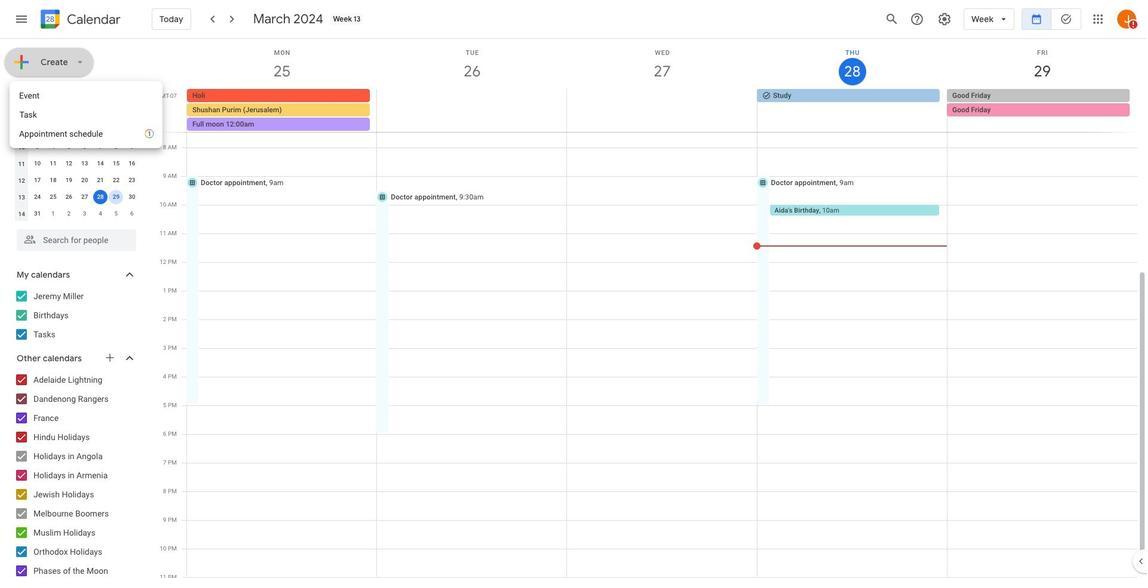Task type: vqa. For each thing, say whether or not it's contained in the screenshot.
policy
no



Task type: locate. For each thing, give the bounding box(es) containing it.
28, today element
[[93, 190, 108, 204]]

3 element
[[30, 140, 45, 154]]

row
[[182, 89, 1148, 132], [14, 105, 140, 122], [14, 122, 140, 139], [14, 139, 140, 155], [14, 155, 140, 172], [14, 172, 140, 189], [14, 189, 140, 206], [14, 206, 140, 222]]

31 element
[[30, 207, 45, 221]]

settings menu image
[[938, 12, 952, 26]]

18 element
[[46, 173, 60, 188]]

8 element
[[109, 140, 123, 154]]

26 element
[[62, 190, 76, 204]]

7 element
[[93, 140, 108, 154]]

row group
[[14, 122, 140, 222]]

grid
[[153, 39, 1148, 579]]

5 element
[[62, 140, 76, 154]]

11 element
[[46, 157, 60, 171]]

30 element
[[125, 190, 139, 204]]

column header
[[14, 105, 30, 122]]

6 element
[[78, 140, 92, 154]]

february 29 element
[[93, 123, 108, 138]]

heading
[[65, 12, 121, 27]]

25 element
[[46, 190, 60, 204]]

february 27 element
[[62, 123, 76, 138]]

calendar element
[[38, 7, 121, 33]]

cell
[[187, 89, 377, 132], [377, 89, 567, 132], [567, 89, 757, 132], [948, 89, 1138, 132], [93, 189, 108, 206], [108, 189, 124, 206]]

april 3 element
[[78, 207, 92, 221]]

None search field
[[0, 225, 148, 251]]

20 element
[[78, 173, 92, 188]]

february 26 element
[[46, 123, 60, 138]]

4 element
[[46, 140, 60, 154]]

april 1 element
[[46, 207, 60, 221]]

12 element
[[62, 157, 76, 171]]

23 element
[[125, 173, 139, 188]]

february 25 element
[[30, 123, 45, 138]]

heading inside calendar element
[[65, 12, 121, 27]]

29 element
[[109, 190, 123, 204]]

other calendars list
[[2, 371, 148, 579]]



Task type: describe. For each thing, give the bounding box(es) containing it.
22 element
[[109, 173, 123, 188]]

19 element
[[62, 173, 76, 188]]

24 element
[[30, 190, 45, 204]]

14 element
[[93, 157, 108, 171]]

16 element
[[125, 157, 139, 171]]

17 element
[[30, 173, 45, 188]]

april 2 element
[[62, 207, 76, 221]]

13 element
[[78, 157, 92, 171]]

21 element
[[93, 173, 108, 188]]

my calendars list
[[2, 287, 148, 344]]

9 element
[[125, 140, 139, 154]]

main drawer image
[[14, 12, 29, 26]]

column header inside march 2024 grid
[[14, 105, 30, 122]]

15 element
[[109, 157, 123, 171]]

row group inside march 2024 grid
[[14, 122, 140, 222]]

april 4 element
[[93, 207, 108, 221]]

february 28 element
[[78, 123, 92, 138]]

27 element
[[78, 190, 92, 204]]

add other calendars image
[[104, 352, 116, 364]]

10 element
[[30, 157, 45, 171]]

Search for people text field
[[24, 230, 129, 251]]

april 5 element
[[109, 207, 123, 221]]

april 6 element
[[125, 207, 139, 221]]

march 2024 grid
[[11, 105, 140, 222]]



